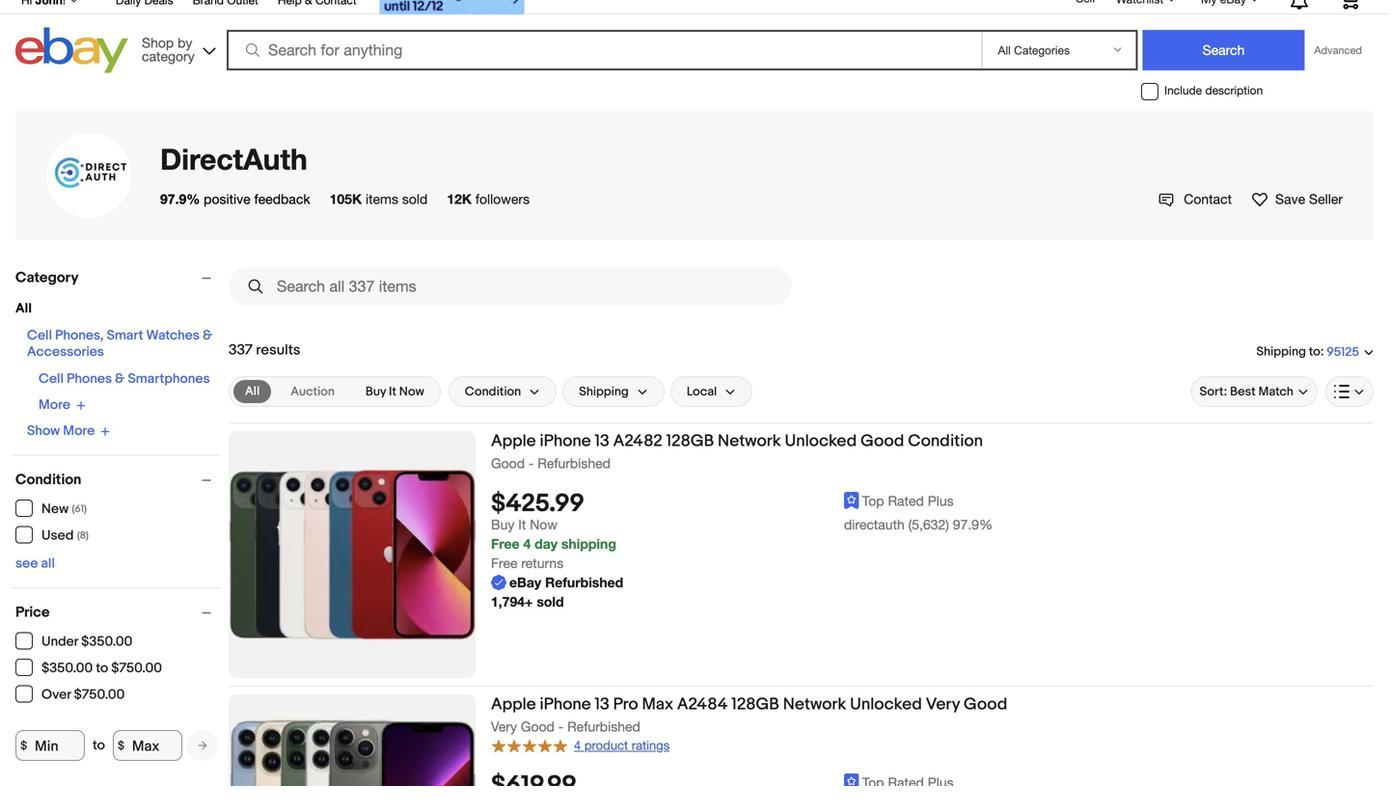 Task type: describe. For each thing, give the bounding box(es) containing it.
128gb inside apple iphone 13 pro max a2484 128gb network unlocked very good very good - refurbished
[[732, 695, 780, 715]]

watches
[[146, 328, 200, 344]]

all
[[41, 556, 55, 572]]

cell for cell phones & smartphones
[[39, 371, 64, 388]]

1 vertical spatial very
[[491, 719, 517, 735]]

Search all 337 items field
[[229, 267, 792, 306]]

to for :
[[1310, 344, 1321, 359]]

smart
[[107, 328, 143, 344]]

price button
[[15, 604, 220, 622]]

sort: best match button
[[1192, 376, 1318, 407]]

iphone for pro
[[540, 695, 591, 715]]

save
[[1276, 191, 1306, 207]]

phones,
[[55, 328, 104, 344]]

apple for a2482
[[491, 431, 536, 452]]

network inside apple iphone 13 pro max a2484 128gb network unlocked very good very good - refurbished
[[783, 695, 847, 715]]

shipping
[[562, 536, 617, 552]]

shipping to : 95125
[[1257, 344, 1360, 360]]

directauth link
[[160, 141, 308, 176]]

eBay Refurbished text field
[[491, 574, 624, 593]]

directauth
[[845, 517, 905, 533]]

apple iphone 13 pro max a2484 128gb network unlocked very good image
[[229, 695, 476, 787]]

show
[[27, 423, 60, 440]]

cell phones, smart watches & accessories
[[27, 328, 213, 361]]

refurbished inside apple iphone 13 a2482 128gb network unlocked good condition good - refurbished
[[538, 456, 611, 472]]

$350.00 to $750.00
[[42, 661, 162, 677]]

a2482
[[614, 431, 663, 452]]

over
[[42, 687, 71, 704]]

under $350.00 link
[[15, 633, 134, 651]]

save seller button
[[1252, 189, 1344, 209]]

sort:
[[1200, 384, 1228, 399]]

used (8)
[[42, 528, 89, 544]]

by
[[178, 35, 192, 51]]

best
[[1231, 384, 1256, 399]]

Minimum Value in $ text field
[[15, 731, 85, 762]]

Search for anything text field
[[230, 32, 978, 69]]

4 inside directauth (5,632) 97.9% free 4 day shipping free returns ebay refurbished 1,794+ sold
[[524, 536, 531, 552]]

local
[[687, 384, 717, 399]]

category
[[15, 269, 79, 287]]

all link
[[234, 380, 271, 403]]

105k items sold
[[330, 191, 428, 207]]

105k
[[330, 191, 362, 207]]

shipping for shipping
[[579, 384, 629, 399]]

0 horizontal spatial sold
[[402, 191, 428, 207]]

:
[[1321, 344, 1325, 359]]

apple iphone 13 a2482 128gb network unlocked good condition good - refurbished
[[491, 431, 984, 472]]

buy it now link
[[354, 380, 436, 403]]

directauth (5,632) 97.9% free 4 day shipping free returns ebay refurbished 1,794+ sold
[[491, 517, 993, 610]]

items
[[366, 191, 399, 207]]

category button
[[15, 269, 220, 287]]

0 vertical spatial buy it now
[[366, 384, 425, 399]]

apple for pro
[[491, 695, 536, 715]]

apple iphone 13 a2482 128gb network unlocked good condition link
[[491, 431, 1374, 455]]

1,794+
[[491, 594, 533, 610]]

(5,632)
[[909, 517, 950, 533]]

4 product ratings
[[574, 739, 670, 753]]

shipping button
[[563, 376, 665, 407]]

cell phones & smartphones
[[39, 371, 210, 388]]

directauth
[[160, 141, 308, 176]]

1 horizontal spatial now
[[530, 517, 558, 533]]

shop by category
[[142, 35, 195, 64]]

2 vertical spatial condition
[[15, 472, 81, 489]]

refurbished inside apple iphone 13 pro max a2484 128gb network unlocked very good very good - refurbished
[[568, 719, 641, 735]]

sort: best match
[[1200, 384, 1294, 399]]

(61)
[[72, 503, 87, 516]]

apple iphone 13 pro max a2484 128gb network unlocked very good heading
[[491, 695, 1008, 715]]

a2484
[[677, 695, 728, 715]]

get an extra 15% off image
[[380, 0, 525, 14]]

refurbished inside directauth (5,632) 97.9% free 4 day shipping free returns ebay refurbished 1,794+ sold
[[545, 575, 624, 591]]

to for $750.00
[[96, 661, 108, 677]]

under $350.00
[[42, 634, 133, 651]]

show more
[[27, 423, 95, 440]]

include description
[[1165, 84, 1264, 97]]

1 horizontal spatial buy it now
[[491, 517, 558, 533]]

2 vertical spatial to
[[93, 738, 105, 754]]

local button
[[671, 376, 753, 407]]

price
[[15, 604, 50, 622]]

ebay
[[510, 575, 542, 591]]

2 free from the top
[[491, 556, 518, 572]]

pro
[[614, 695, 639, 715]]

1 horizontal spatial buy
[[491, 517, 515, 533]]

337
[[229, 342, 253, 359]]

0 vertical spatial more
[[39, 397, 70, 414]]

under
[[42, 634, 78, 651]]

top
[[863, 493, 885, 509]]

$425.99
[[491, 490, 585, 519]]

shop
[[142, 35, 174, 51]]

12k
[[447, 191, 472, 207]]

sold inside directauth (5,632) 97.9% free 4 day shipping free returns ebay refurbished 1,794+ sold
[[537, 594, 564, 610]]

97.9% positive feedback
[[160, 191, 310, 207]]

$750.00 inside $350.00 to $750.00 "link"
[[111, 661, 162, 677]]

none submit inside "shop by category" banner
[[1143, 30, 1305, 70]]

Maximum Value in $ text field
[[113, 731, 182, 762]]

contact link
[[1159, 191, 1233, 208]]

show more button
[[27, 423, 110, 440]]

over $750.00 link
[[15, 686, 126, 704]]

rated
[[888, 493, 924, 509]]

12k followers
[[447, 191, 530, 207]]

13 for pro
[[595, 695, 610, 715]]

category
[[142, 48, 195, 64]]

unlocked inside apple iphone 13 a2482 128gb network unlocked good condition good - refurbished
[[785, 431, 857, 452]]

$750.00 inside over $750.00 link
[[74, 687, 125, 704]]

1 horizontal spatial very
[[926, 695, 961, 715]]

see
[[15, 556, 38, 572]]

0 horizontal spatial all
[[15, 301, 32, 317]]

watchlist image
[[1168, 0, 1177, 1]]

0 horizontal spatial now
[[399, 384, 425, 399]]

cell for cell phones, smart watches & accessories
[[27, 328, 52, 344]]

all inside 'link'
[[245, 384, 260, 399]]

auction
[[291, 384, 335, 399]]

advanced link
[[1305, 31, 1373, 69]]



Task type: locate. For each thing, give the bounding box(es) containing it.
1 vertical spatial &
[[115, 371, 125, 388]]

0 horizontal spatial network
[[718, 431, 782, 452]]

cell left phones,
[[27, 328, 52, 344]]

directauth image
[[46, 133, 131, 218]]

1 horizontal spatial shipping
[[1257, 344, 1307, 359]]

apple up 4 product ratings link
[[491, 695, 536, 715]]

128gb down "local"
[[667, 431, 714, 452]]

buy it now up day
[[491, 517, 558, 533]]

$350.00 up $350.00 to $750.00
[[81, 634, 133, 651]]

all down 337
[[245, 384, 260, 399]]

&
[[203, 328, 213, 344], [115, 371, 125, 388]]

0 horizontal spatial buy
[[366, 384, 386, 399]]

to
[[1310, 344, 1321, 359], [96, 661, 108, 677], [93, 738, 105, 754]]

cell inside cell phones, smart watches & accessories
[[27, 328, 52, 344]]

0 vertical spatial buy
[[366, 384, 386, 399]]

shop by category button
[[133, 28, 220, 69]]

product
[[585, 739, 628, 753]]

more
[[39, 397, 70, 414], [63, 423, 95, 440]]

1 vertical spatial iphone
[[540, 695, 591, 715]]

iphone inside apple iphone 13 pro max a2484 128gb network unlocked very good very good - refurbished
[[540, 695, 591, 715]]

unlocked inside apple iphone 13 pro max a2484 128gb network unlocked very good very good - refurbished
[[851, 695, 923, 715]]

1 vertical spatial more
[[63, 423, 95, 440]]

2 iphone from the top
[[540, 695, 591, 715]]

13 for a2482
[[595, 431, 610, 452]]

97.9% inside directauth (5,632) 97.9% free 4 day shipping free returns ebay refurbished 1,794+ sold
[[953, 517, 993, 533]]

0 vertical spatial apple
[[491, 431, 536, 452]]

0 horizontal spatial shipping
[[579, 384, 629, 399]]

0 vertical spatial to
[[1310, 344, 1321, 359]]

1 vertical spatial it
[[519, 517, 526, 533]]

more down more button
[[63, 423, 95, 440]]

(8)
[[77, 530, 89, 542]]

free
[[491, 536, 520, 552], [491, 556, 518, 572]]

& inside cell phones, smart watches & accessories
[[203, 328, 213, 344]]

refurbished up $425.99
[[538, 456, 611, 472]]

- up $425.99
[[529, 456, 534, 472]]

it up returns
[[519, 517, 526, 533]]

$ for minimum value in $ text box
[[20, 739, 27, 753]]

1 $ from the left
[[20, 739, 27, 753]]

1 horizontal spatial &
[[203, 328, 213, 344]]

0 vertical spatial unlocked
[[785, 431, 857, 452]]

0 vertical spatial 4
[[524, 536, 531, 552]]

13 left pro
[[595, 695, 610, 715]]

1 horizontal spatial condition
[[465, 384, 521, 399]]

free up ebay
[[491, 556, 518, 572]]

0 horizontal spatial condition button
[[15, 472, 220, 489]]

cell
[[27, 328, 52, 344], [39, 371, 64, 388]]

it
[[389, 384, 397, 399], [519, 517, 526, 533]]

0 vertical spatial all
[[15, 301, 32, 317]]

1 vertical spatial buy it now
[[491, 517, 558, 533]]

1 vertical spatial $750.00
[[74, 687, 125, 704]]

All selected text field
[[245, 383, 260, 401]]

0 horizontal spatial it
[[389, 384, 397, 399]]

$750.00 down $350.00 to $750.00
[[74, 687, 125, 704]]

1 vertical spatial to
[[96, 661, 108, 677]]

0 vertical spatial $750.00
[[111, 661, 162, 677]]

iphone up 4 product ratings link
[[540, 695, 591, 715]]

smartphones
[[128, 371, 210, 388]]

feedback
[[254, 191, 310, 207]]

& right phones
[[115, 371, 125, 388]]

4 inside 4 product ratings link
[[574, 739, 581, 753]]

1 vertical spatial $350.00
[[42, 661, 93, 677]]

shop by category banner
[[11, 0, 1374, 78]]

results
[[256, 342, 301, 359]]

shipping up a2482
[[579, 384, 629, 399]]

1 vertical spatial sold
[[537, 594, 564, 610]]

1 horizontal spatial condition button
[[449, 376, 557, 407]]

free left day
[[491, 536, 520, 552]]

0 vertical spatial free
[[491, 536, 520, 552]]

0 vertical spatial refurbished
[[538, 456, 611, 472]]

shipping up match
[[1257, 344, 1307, 359]]

1 horizontal spatial 4
[[574, 739, 581, 753]]

apple inside apple iphone 13 a2482 128gb network unlocked good condition good - refurbished
[[491, 431, 536, 452]]

0 vertical spatial now
[[399, 384, 425, 399]]

$350.00 inside "link"
[[42, 661, 93, 677]]

buy right auction
[[366, 384, 386, 399]]

0 horizontal spatial $
[[20, 739, 27, 753]]

more button
[[39, 397, 86, 414]]

$425.99 main content
[[229, 260, 1374, 787]]

returns
[[522, 556, 564, 572]]

97.9% left positive
[[160, 191, 200, 207]]

refurbished up 'product' at the bottom of page
[[568, 719, 641, 735]]

1 vertical spatial cell
[[39, 371, 64, 388]]

2 apple from the top
[[491, 695, 536, 715]]

match
[[1259, 384, 1294, 399]]

1 vertical spatial top rated plus image
[[845, 774, 860, 787]]

apple iphone 13 pro max a2484 128gb network unlocked very good very good - refurbished
[[491, 695, 1008, 735]]

0 horizontal spatial 128gb
[[667, 431, 714, 452]]

iphone up $425.99
[[540, 431, 591, 452]]

4 product ratings link
[[491, 737, 670, 754]]

1 vertical spatial 128gb
[[732, 695, 780, 715]]

$ down over $750.00
[[118, 739, 125, 753]]

1 horizontal spatial it
[[519, 517, 526, 533]]

1 horizontal spatial sold
[[537, 594, 564, 610]]

$350.00
[[81, 634, 133, 651], [42, 661, 93, 677]]

1 vertical spatial 4
[[574, 739, 581, 753]]

1 iphone from the top
[[540, 431, 591, 452]]

good
[[861, 431, 905, 452], [491, 456, 525, 472], [964, 695, 1008, 715], [521, 719, 555, 735]]

auction link
[[279, 380, 346, 403]]

1 vertical spatial condition
[[909, 431, 984, 452]]

1 top rated plus image from the top
[[845, 492, 860, 510]]

1 vertical spatial refurbished
[[545, 575, 624, 591]]

sold down ebay refurbished text box
[[537, 594, 564, 610]]

1 vertical spatial condition button
[[15, 472, 220, 489]]

condition
[[465, 384, 521, 399], [909, 431, 984, 452], [15, 472, 81, 489]]

top rated plus
[[863, 493, 954, 509]]

128gb right a2484 at the bottom of the page
[[732, 695, 780, 715]]

0 vertical spatial cell
[[27, 328, 52, 344]]

shipping inside shipping to : 95125
[[1257, 344, 1307, 359]]

1 vertical spatial shipping
[[579, 384, 629, 399]]

1 horizontal spatial all
[[245, 384, 260, 399]]

ratings
[[632, 739, 670, 753]]

condition inside apple iphone 13 a2482 128gb network unlocked good condition good - refurbished
[[909, 431, 984, 452]]

- inside apple iphone 13 a2482 128gb network unlocked good condition good - refurbished
[[529, 456, 534, 472]]

apple iphone 13 a2482 128gb network unlocked good condition heading
[[491, 431, 984, 452]]

to down under $350.00
[[96, 661, 108, 677]]

cell phones, smart watches & accessories link
[[27, 328, 213, 361]]

your shopping cart image
[[1339, 0, 1361, 9]]

1 horizontal spatial $
[[118, 739, 125, 753]]

1 horizontal spatial 97.9%
[[953, 517, 993, 533]]

1 13 from the top
[[595, 431, 610, 452]]

0 horizontal spatial &
[[115, 371, 125, 388]]

4 left day
[[524, 536, 531, 552]]

very
[[926, 695, 961, 715], [491, 719, 517, 735]]

-
[[529, 456, 534, 472], [559, 719, 564, 735]]

plus
[[928, 493, 954, 509]]

to left "maximum value in $" text field
[[93, 738, 105, 754]]

listing options selector. list view selected. image
[[1335, 384, 1366, 400]]

to left 95125
[[1310, 344, 1321, 359]]

shipping
[[1257, 344, 1307, 359], [579, 384, 629, 399]]

337 results
[[229, 342, 301, 359]]

0 horizontal spatial buy it now
[[366, 384, 425, 399]]

None submit
[[1143, 30, 1305, 70]]

2 13 from the top
[[595, 695, 610, 715]]

cell phones & smartphones link
[[39, 371, 210, 388]]

1 horizontal spatial -
[[559, 719, 564, 735]]

2 $ from the left
[[118, 739, 125, 753]]

all
[[15, 301, 32, 317], [245, 384, 260, 399]]

- up 4 product ratings link
[[559, 719, 564, 735]]

0 vertical spatial 128gb
[[667, 431, 714, 452]]

1 vertical spatial now
[[530, 517, 558, 533]]

accessories
[[27, 344, 104, 361]]

it right auction
[[389, 384, 397, 399]]

0 vertical spatial it
[[389, 384, 397, 399]]

refurbished
[[538, 456, 611, 472], [545, 575, 624, 591], [568, 719, 641, 735]]

buy up ebay
[[491, 517, 515, 533]]

apple iphone 13 pro max a2484 128gb network unlocked very good link
[[491, 695, 1374, 719]]

0 vertical spatial network
[[718, 431, 782, 452]]

0 vertical spatial sold
[[402, 191, 428, 207]]

0 horizontal spatial very
[[491, 719, 517, 735]]

0 horizontal spatial -
[[529, 456, 534, 472]]

include
[[1165, 84, 1203, 97]]

sold right items
[[402, 191, 428, 207]]

1 vertical spatial buy
[[491, 517, 515, 533]]

apple up $425.99
[[491, 431, 536, 452]]

new (61)
[[42, 501, 87, 518]]

refurbished down shipping
[[545, 575, 624, 591]]

0 horizontal spatial 97.9%
[[160, 191, 200, 207]]

advanced
[[1315, 44, 1363, 56]]

0 horizontal spatial condition
[[15, 472, 81, 489]]

0 vertical spatial -
[[529, 456, 534, 472]]

iphone for a2482
[[540, 431, 591, 452]]

0 vertical spatial condition
[[465, 384, 521, 399]]

description
[[1206, 84, 1264, 97]]

1 free from the top
[[491, 536, 520, 552]]

0 vertical spatial &
[[203, 328, 213, 344]]

see all button
[[15, 556, 55, 572]]

0 vertical spatial shipping
[[1257, 344, 1307, 359]]

1 vertical spatial network
[[783, 695, 847, 715]]

- inside apple iphone 13 pro max a2484 128gb network unlocked very good very good - refurbished
[[559, 719, 564, 735]]

account navigation
[[11, 0, 1374, 17]]

97.9%
[[160, 191, 200, 207], [953, 517, 993, 533]]

1 horizontal spatial 128gb
[[732, 695, 780, 715]]

1 apple from the top
[[491, 431, 536, 452]]

95125
[[1328, 345, 1360, 360]]

cell up more button
[[39, 371, 64, 388]]

max
[[642, 695, 674, 715]]

to inside shipping to : 95125
[[1310, 344, 1321, 359]]

$350.00 up over $750.00 link
[[42, 661, 93, 677]]

97.9% down plus
[[953, 517, 993, 533]]

$ for "maximum value in $" text field
[[118, 739, 125, 753]]

$750.00
[[111, 661, 162, 677], [74, 687, 125, 704]]

0 horizontal spatial 4
[[524, 536, 531, 552]]

seller
[[1310, 191, 1344, 207]]

0 vertical spatial $350.00
[[81, 634, 133, 651]]

network
[[718, 431, 782, 452], [783, 695, 847, 715]]

shipping inside dropdown button
[[579, 384, 629, 399]]

more up show more on the bottom of page
[[39, 397, 70, 414]]

apple iphone 13 a2482 128gb network unlocked good condition image
[[229, 431, 476, 679]]

my ebay image
[[1251, 0, 1260, 1]]

0 vertical spatial condition button
[[449, 376, 557, 407]]

2 vertical spatial refurbished
[[568, 719, 641, 735]]

condition inside 'dropdown button'
[[465, 384, 521, 399]]

& right watches
[[203, 328, 213, 344]]

used
[[42, 528, 74, 544]]

0 vertical spatial 97.9%
[[160, 191, 200, 207]]

$ down over $750.00 link
[[20, 739, 27, 753]]

$350.00 to $750.00 link
[[15, 659, 163, 677]]

contact
[[1185, 191, 1233, 207]]

1 vertical spatial apple
[[491, 695, 536, 715]]

1 horizontal spatial network
[[783, 695, 847, 715]]

0 vertical spatial 13
[[595, 431, 610, 452]]

condition button inside $425.99 main content
[[449, 376, 557, 407]]

followers
[[476, 191, 530, 207]]

1 vertical spatial free
[[491, 556, 518, 572]]

buy it now right auction
[[366, 384, 425, 399]]

iphone inside apple iphone 13 a2482 128gb network unlocked good condition good - refurbished
[[540, 431, 591, 452]]

2 top rated plus image from the top
[[845, 774, 860, 787]]

4 left 'product' at the bottom of page
[[574, 739, 581, 753]]

1 vertical spatial all
[[245, 384, 260, 399]]

see all
[[15, 556, 55, 572]]

0 vertical spatial iphone
[[540, 431, 591, 452]]

13 inside apple iphone 13 a2482 128gb network unlocked good condition good - refurbished
[[595, 431, 610, 452]]

1 vertical spatial -
[[559, 719, 564, 735]]

13 inside apple iphone 13 pro max a2484 128gb network unlocked very good very good - refurbished
[[595, 695, 610, 715]]

top rated plus image
[[845, 492, 860, 510], [845, 774, 860, 787]]

0 vertical spatial very
[[926, 695, 961, 715]]

1 vertical spatial 97.9%
[[953, 517, 993, 533]]

save seller
[[1276, 191, 1344, 207]]

positive
[[204, 191, 251, 207]]

all down 'category'
[[15, 301, 32, 317]]

apple
[[491, 431, 536, 452], [491, 695, 536, 715]]

13 left a2482
[[595, 431, 610, 452]]

phones
[[67, 371, 112, 388]]

over $750.00
[[42, 687, 125, 704]]

128gb inside apple iphone 13 a2482 128gb network unlocked good condition good - refurbished
[[667, 431, 714, 452]]

apple inside apple iphone 13 pro max a2484 128gb network unlocked very good very good - refurbished
[[491, 695, 536, 715]]

1 vertical spatial unlocked
[[851, 695, 923, 715]]

shipping for shipping to : 95125
[[1257, 344, 1307, 359]]

$750.00 down under $350.00
[[111, 661, 162, 677]]

1 vertical spatial 13
[[595, 695, 610, 715]]

to inside "link"
[[96, 661, 108, 677]]

0 vertical spatial top rated plus image
[[845, 492, 860, 510]]

2 horizontal spatial condition
[[909, 431, 984, 452]]

new
[[42, 501, 69, 518]]

iphone
[[540, 431, 591, 452], [540, 695, 591, 715]]

network inside apple iphone 13 a2482 128gb network unlocked good condition good - refurbished
[[718, 431, 782, 452]]



Task type: vqa. For each thing, say whether or not it's contained in the screenshot.
SAVE at the top right of page
yes



